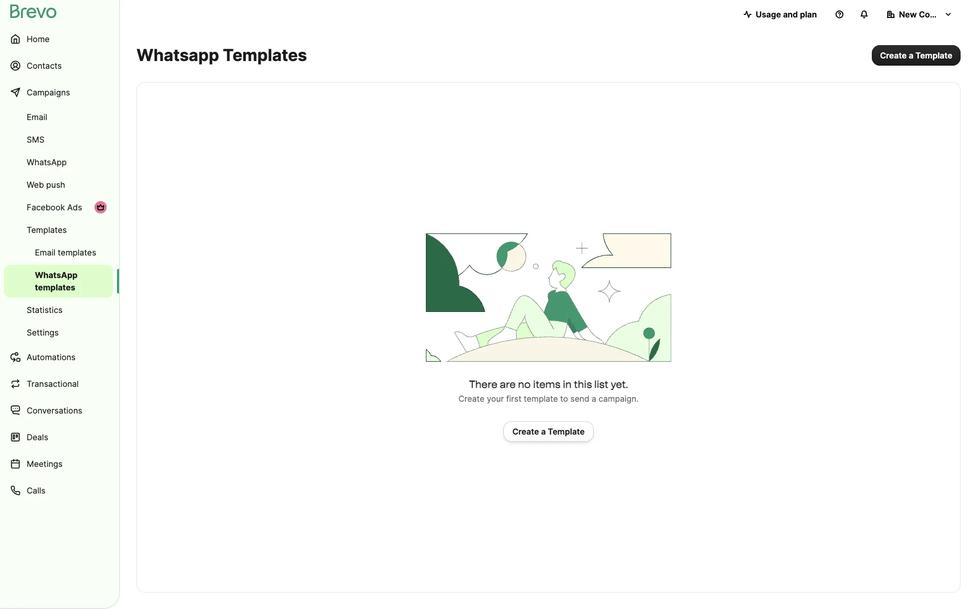Task type: describe. For each thing, give the bounding box(es) containing it.
send
[[571, 394, 590, 404]]

conversations
[[27, 406, 82, 416]]

0 vertical spatial templates
[[223, 45, 307, 65]]

email for email
[[27, 112, 47, 122]]

transactional
[[27, 379, 79, 389]]

templates for whatsapp templates
[[35, 282, 75, 293]]

there are no items in this list yet. create your first template to send a campaign.
[[459, 378, 639, 404]]

0 horizontal spatial templates
[[27, 225, 67, 235]]

create for right create a template button
[[880, 50, 907, 61]]

new company
[[899, 9, 957, 20]]

1 horizontal spatial create a template button
[[872, 45, 961, 66]]

new
[[899, 9, 917, 20]]

there
[[469, 378, 498, 390]]

usage
[[756, 9, 781, 20]]

whatsapp templates
[[35, 270, 78, 293]]

facebook
[[27, 202, 65, 213]]

company
[[919, 9, 957, 20]]

meetings
[[27, 459, 63, 469]]

usage and plan button
[[736, 4, 826, 25]]

deals
[[27, 432, 48, 443]]

whatsapp
[[137, 45, 219, 65]]

your
[[487, 394, 504, 404]]

template for create a template button to the bottom
[[548, 426, 585, 437]]

email templates link
[[4, 242, 113, 263]]

1 vertical spatial create a template button
[[504, 421, 594, 442]]

contacts
[[27, 61, 62, 71]]

sms
[[27, 135, 44, 145]]

templates for email templates
[[58, 247, 96, 258]]

yet.
[[611, 378, 628, 390]]

whatsapp templates link
[[4, 265, 113, 298]]

contacts link
[[4, 53, 113, 78]]

whatsapp for whatsapp templates
[[35, 270, 78, 280]]

in
[[563, 378, 572, 390]]

a for right create a template button
[[909, 50, 914, 61]]

list
[[595, 378, 609, 390]]

conversations link
[[4, 398, 113, 423]]

no
[[518, 378, 531, 390]]

create a template for create a template button to the bottom
[[513, 426, 585, 437]]

a inside there are no items in this list yet. create your first template to send a campaign.
[[592, 394, 597, 404]]



Task type: vqa. For each thing, say whether or not it's contained in the screenshot.
rightmost A
yes



Task type: locate. For each thing, give the bounding box(es) containing it.
0 vertical spatial email
[[27, 112, 47, 122]]

and
[[783, 9, 798, 20]]

campaigns
[[27, 87, 70, 98]]

0 vertical spatial templates
[[58, 247, 96, 258]]

1 vertical spatial create a template
[[513, 426, 585, 437]]

templates inside whatsapp templates
[[35, 282, 75, 293]]

left___rvooi image
[[97, 203, 105, 212]]

create down "first"
[[513, 426, 539, 437]]

new company button
[[879, 4, 961, 25]]

deals link
[[4, 425, 113, 450]]

email
[[27, 112, 47, 122], [35, 247, 55, 258]]

a down new
[[909, 50, 914, 61]]

settings
[[27, 328, 59, 338]]

items
[[533, 378, 561, 390]]

1 vertical spatial templates
[[27, 225, 67, 235]]

1 vertical spatial create
[[459, 394, 485, 404]]

statistics
[[27, 305, 63, 315]]

create a template for right create a template button
[[880, 50, 953, 61]]

create inside there are no items in this list yet. create your first template to send a campaign.
[[459, 394, 485, 404]]

1 vertical spatial templates
[[35, 282, 75, 293]]

web push
[[27, 180, 65, 190]]

1 horizontal spatial create
[[513, 426, 539, 437]]

1 horizontal spatial a
[[592, 394, 597, 404]]

facebook ads
[[27, 202, 82, 213]]

campaign.
[[599, 394, 639, 404]]

template for right create a template button
[[916, 50, 953, 61]]

templates down templates link
[[58, 247, 96, 258]]

web push link
[[4, 175, 113, 195]]

transactional link
[[4, 372, 113, 396]]

1 vertical spatial a
[[592, 394, 597, 404]]

0 vertical spatial a
[[909, 50, 914, 61]]

2 vertical spatial a
[[541, 426, 546, 437]]

a down 'template'
[[541, 426, 546, 437]]

template
[[916, 50, 953, 61], [548, 426, 585, 437]]

whatsapp
[[27, 157, 67, 167], [35, 270, 78, 280]]

calls
[[27, 486, 46, 496]]

first
[[506, 394, 522, 404]]

create a template down new company button
[[880, 50, 953, 61]]

whatsapp up web push
[[27, 157, 67, 167]]

2 horizontal spatial a
[[909, 50, 914, 61]]

email templates
[[35, 247, 96, 258]]

create a template button down 'template'
[[504, 421, 594, 442]]

1 vertical spatial email
[[35, 247, 55, 258]]

1 horizontal spatial templates
[[223, 45, 307, 65]]

whatsapp for whatsapp
[[27, 157, 67, 167]]

templates up statistics link on the left
[[35, 282, 75, 293]]

create a template
[[880, 50, 953, 61], [513, 426, 585, 437]]

0 vertical spatial whatsapp
[[27, 157, 67, 167]]

push
[[46, 180, 65, 190]]

a for create a template button to the bottom
[[541, 426, 546, 437]]

0 horizontal spatial a
[[541, 426, 546, 437]]

a right send
[[592, 394, 597, 404]]

settings link
[[4, 322, 113, 343]]

web
[[27, 180, 44, 190]]

0 vertical spatial create a template button
[[872, 45, 961, 66]]

0 vertical spatial template
[[916, 50, 953, 61]]

campaigns link
[[4, 80, 113, 105]]

this
[[574, 378, 592, 390]]

create down there
[[459, 394, 485, 404]]

template down company at right top
[[916, 50, 953, 61]]

create a template down 'template'
[[513, 426, 585, 437]]

whatsapp link
[[4, 152, 113, 173]]

create for create a template button to the bottom
[[513, 426, 539, 437]]

usage and plan
[[756, 9, 817, 20]]

template down to
[[548, 426, 585, 437]]

whatsapp templates
[[137, 45, 307, 65]]

whatsapp down email templates link at the left top of page
[[35, 270, 78, 280]]

create down new
[[880, 50, 907, 61]]

0 vertical spatial create
[[880, 50, 907, 61]]

ads
[[67, 202, 82, 213]]

meetings link
[[4, 452, 113, 476]]

0 horizontal spatial template
[[548, 426, 585, 437]]

create a template button down new company button
[[872, 45, 961, 66]]

to
[[561, 394, 568, 404]]

1 vertical spatial template
[[548, 426, 585, 437]]

templates link
[[4, 220, 113, 240]]

1 horizontal spatial template
[[916, 50, 953, 61]]

email link
[[4, 107, 113, 127]]

0 horizontal spatial create
[[459, 394, 485, 404]]

home link
[[4, 27, 113, 51]]

create
[[880, 50, 907, 61], [459, 394, 485, 404], [513, 426, 539, 437]]

email for email templates
[[35, 247, 55, 258]]

facebook ads link
[[4, 197, 113, 218]]

sms link
[[4, 129, 113, 150]]

automations link
[[4, 345, 113, 370]]

automations
[[27, 352, 76, 362]]

1 vertical spatial whatsapp
[[35, 270, 78, 280]]

statistics link
[[4, 300, 113, 320]]

0 horizontal spatial create a template button
[[504, 421, 594, 442]]

0 horizontal spatial create a template
[[513, 426, 585, 437]]

email up sms on the top left
[[27, 112, 47, 122]]

home
[[27, 34, 50, 44]]

a
[[909, 50, 914, 61], [592, 394, 597, 404], [541, 426, 546, 437]]

are
[[500, 378, 516, 390]]

0 vertical spatial create a template
[[880, 50, 953, 61]]

calls link
[[4, 479, 113, 503]]

templates
[[58, 247, 96, 258], [35, 282, 75, 293]]

2 vertical spatial create
[[513, 426, 539, 437]]

templates
[[223, 45, 307, 65], [27, 225, 67, 235]]

create a template button
[[872, 45, 961, 66], [504, 421, 594, 442]]

2 horizontal spatial create
[[880, 50, 907, 61]]

plan
[[800, 9, 817, 20]]

email down templates link
[[35, 247, 55, 258]]

template
[[524, 394, 558, 404]]

1 horizontal spatial create a template
[[880, 50, 953, 61]]



